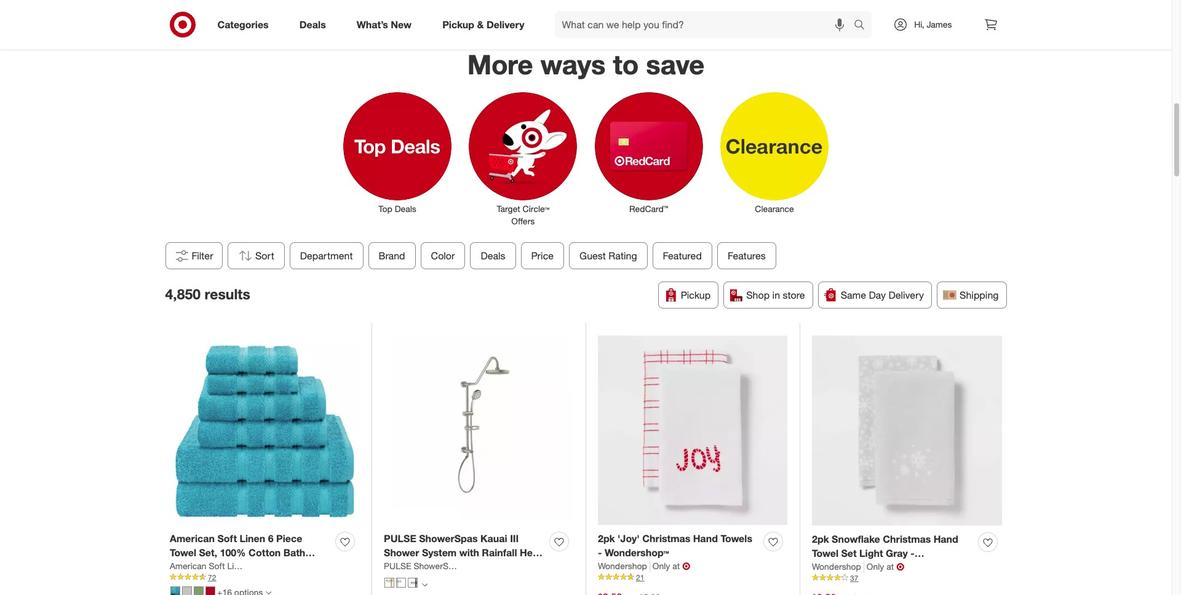 Task type: describe. For each thing, give the bounding box(es) containing it.
redcard™ link
[[586, 90, 712, 215]]

guest rating button
[[569, 243, 647, 270]]

snowflake
[[832, 534, 880, 546]]

silver image
[[396, 579, 406, 588]]

delivery for same day delivery
[[889, 289, 924, 302]]

2pk for 2pk snowflake christmas hand towel set light gray - wondershop™
[[812, 534, 829, 546]]

target circle™ offers
[[497, 204, 550, 227]]

2pk for 2pk 'joy' christmas hand towels - wondershop™
[[598, 533, 615, 545]]

4,850
[[165, 285, 201, 303]]

circle™
[[523, 204, 550, 214]]

red image
[[205, 587, 215, 596]]

rating
[[608, 250, 637, 262]]

linen for american soft linen
[[227, 561, 248, 571]]

search
[[849, 19, 878, 32]]

guest
[[579, 250, 606, 262]]

piece
[[276, 533, 302, 545]]

exclusions
[[596, 6, 637, 16]]

21
[[636, 573, 644, 583]]

pulse showerspas
[[384, 561, 463, 571]]

store
[[783, 289, 805, 302]]

set
[[841, 548, 857, 560]]

linen for american soft linen 6 piece towel set, 100% cotton bath towels for bathroom
[[240, 533, 265, 545]]

bathroom
[[220, 561, 266, 573]]

6
[[268, 533, 274, 545]]

pickup & delivery
[[442, 18, 525, 31]]

72 link
[[170, 573, 359, 583]]

some exclusions apply.
[[571, 6, 662, 16]]

sort button
[[227, 243, 284, 270]]

results
[[205, 285, 250, 303]]

features button
[[717, 243, 776, 270]]

apply.
[[639, 6, 662, 16]]

at for light
[[887, 562, 894, 572]]

same day delivery button
[[818, 282, 932, 309]]

wondershop for -
[[598, 561, 647, 571]]

what's
[[357, 18, 388, 31]]

¬ for light
[[896, 561, 904, 573]]

towels inside 2pk 'joy' christmas hand towels - wondershop™
[[721, 533, 752, 545]]

pulse for pulse showerspas kauai iii shower system with rainfall head and handheld shower
[[384, 533, 416, 545]]

filter
[[192, 250, 213, 262]]

pickup for pickup
[[681, 289, 711, 302]]

for
[[204, 561, 217, 573]]

iii
[[510, 533, 519, 545]]

top deals link
[[335, 90, 460, 215]]

pulse showerspas kauai iii shower system with rainfall head and handheld shower link
[[384, 532, 544, 573]]

hand for 2pk 'joy' christmas hand towels - wondershop™
[[693, 533, 718, 545]]

wondershop link for set
[[812, 561, 864, 573]]

price button
[[521, 243, 564, 270]]

save
[[646, 48, 705, 80]]

soft for american soft linen
[[209, 561, 225, 571]]

cotton
[[249, 547, 281, 559]]

showerspas for pulse showerspas
[[414, 561, 463, 571]]

top deals
[[378, 204, 416, 214]]

top
[[378, 204, 392, 214]]

deals button
[[470, 243, 516, 270]]

clearance
[[755, 204, 794, 214]]

silver grey image
[[182, 587, 192, 596]]

sort
[[255, 250, 274, 262]]

with
[[459, 547, 479, 559]]

system
[[422, 547, 457, 559]]

and
[[384, 561, 401, 573]]

head
[[520, 547, 544, 559]]

what's new link
[[346, 11, 427, 38]]

all colors + 16 more colors element
[[265, 589, 271, 596]]

american soft linen 6 piece towel set, 100% cotton bath towels for bathroom
[[170, 533, 305, 573]]

kauai
[[481, 533, 507, 545]]

towel inside 2pk snowflake christmas hand towel set light gray - wondershop™
[[812, 548, 839, 560]]

same
[[841, 289, 866, 302]]

department
[[300, 250, 353, 262]]

ways
[[541, 48, 606, 80]]

72
[[208, 573, 216, 583]]

shop in store
[[746, 289, 805, 302]]

pulse showerspas kauai iii shower system with rainfall head and handheld shower
[[384, 533, 544, 573]]

pulse showerspas link
[[384, 560, 463, 573]]

¬ for wondershop™
[[682, 560, 690, 573]]

american for american soft linen 6 piece towel set, 100% cotton bath towels for bathroom
[[170, 533, 215, 545]]

showerspas for pulse showerspas kauai iii shower system with rainfall head and handheld shower
[[419, 533, 478, 545]]

deals for deals 'link'
[[299, 18, 326, 31]]

'joy'
[[618, 533, 640, 545]]

shop
[[746, 289, 770, 302]]

37 link
[[812, 573, 1002, 584]]

all colors + 16 more colors image
[[265, 591, 271, 596]]

&
[[477, 18, 484, 31]]

hand for 2pk snowflake christmas hand towel set light gray - wondershop™
[[934, 534, 958, 546]]

- inside 2pk 'joy' christmas hand towels - wondershop™
[[598, 547, 602, 559]]



Task type: locate. For each thing, give the bounding box(es) containing it.
1 horizontal spatial only
[[867, 562, 884, 572]]

christmas inside 2pk 'joy' christmas hand towels - wondershop™
[[642, 533, 691, 545]]

set,
[[199, 547, 217, 559]]

featured button
[[652, 243, 712, 270]]

wondershop only at ¬ for wondershop™
[[598, 560, 690, 573]]

1 horizontal spatial towels
[[721, 533, 752, 545]]

delivery right &
[[487, 18, 525, 31]]

0 horizontal spatial hand
[[693, 533, 718, 545]]

1 horizontal spatial 2pk
[[812, 534, 829, 546]]

all colors element
[[422, 581, 428, 589]]

pulse up the silver image
[[384, 561, 411, 571]]

towel
[[170, 547, 196, 559], [812, 548, 839, 560]]

price
[[531, 250, 553, 262]]

sage green image
[[194, 587, 204, 596]]

0 vertical spatial showerspas
[[419, 533, 478, 545]]

0 vertical spatial towels
[[721, 533, 752, 545]]

redcard™
[[629, 204, 668, 214]]

towel inside american soft linen 6 piece towel set, 100% cotton bath towels for bathroom
[[170, 547, 196, 559]]

1 american from the top
[[170, 533, 215, 545]]

towels up 21 link
[[721, 533, 752, 545]]

what's new
[[357, 18, 412, 31]]

1 vertical spatial wondershop™
[[812, 562, 877, 574]]

wondershop only at ¬ for light
[[812, 561, 904, 573]]

- inside 2pk snowflake christmas hand towel set light gray - wondershop™
[[911, 548, 915, 560]]

0 horizontal spatial 2pk
[[598, 533, 615, 545]]

1 pulse from the top
[[384, 533, 416, 545]]

american soft linen 6 piece towel set, 100% cotton bath towels for bathroom link
[[170, 532, 330, 573]]

filter button
[[165, 243, 222, 270]]

christmas inside 2pk snowflake christmas hand towel set light gray - wondershop™
[[883, 534, 931, 546]]

0 vertical spatial pulse
[[384, 533, 416, 545]]

offers
[[511, 216, 535, 227]]

american inside american soft linen 6 piece towel set, 100% cotton bath towels for bathroom
[[170, 533, 215, 545]]

1 horizontal spatial hand
[[934, 534, 958, 546]]

pulse up and
[[384, 533, 416, 545]]

black image
[[408, 579, 418, 588]]

american soft linen 6 piece towel set, 100% cotton bath towels for bathroom image
[[170, 336, 359, 525], [170, 336, 359, 525]]

department button
[[289, 243, 363, 270]]

shower
[[384, 547, 419, 559], [452, 561, 487, 573]]

towels up silver grey icon
[[170, 561, 202, 573]]

0 vertical spatial american
[[170, 533, 215, 545]]

at down 2pk 'joy' christmas hand towels - wondershop™ link
[[673, 561, 680, 571]]

2pk 'joy' christmas hand towels - wondershop™
[[598, 533, 752, 559]]

37
[[850, 574, 858, 583]]

only for light
[[867, 562, 884, 572]]

2pk 'joy' christmas hand towels - wondershop™ link
[[598, 532, 759, 560]]

american soft linen link
[[170, 560, 248, 573]]

towel left set,
[[170, 547, 196, 559]]

delivery for pickup & delivery
[[487, 18, 525, 31]]

2pk inside 2pk snowflake christmas hand towel set light gray - wondershop™
[[812, 534, 829, 546]]

soft up 100%
[[217, 533, 237, 545]]

0 horizontal spatial at
[[673, 561, 680, 571]]

search button
[[849, 11, 878, 41]]

soft for american soft linen 6 piece towel set, 100% cotton bath towels for bathroom
[[217, 533, 237, 545]]

2pk inside 2pk 'joy' christmas hand towels - wondershop™
[[598, 533, 615, 545]]

american for american soft linen
[[170, 561, 206, 571]]

pulse showerspas kauai iii shower system with rainfall head and handheld shower image
[[384, 336, 573, 525], [384, 336, 573, 525]]

towels inside american soft linen 6 piece towel set, 100% cotton bath towels for bathroom
[[170, 561, 202, 573]]

only for wondershop™
[[653, 561, 670, 571]]

deals for deals button
[[480, 250, 505, 262]]

only down the light
[[867, 562, 884, 572]]

1 horizontal spatial christmas
[[883, 534, 931, 546]]

0 horizontal spatial wondershop link
[[598, 560, 650, 573]]

wondershop link for -
[[598, 560, 650, 573]]

2pk snowflake christmas hand towel set light gray - wondershop™ image
[[812, 336, 1002, 526], [812, 336, 1002, 526]]

day
[[869, 289, 886, 302]]

0 vertical spatial soft
[[217, 533, 237, 545]]

only down 2pk 'joy' christmas hand towels - wondershop™
[[653, 561, 670, 571]]

gold image
[[385, 579, 394, 588]]

target holiday price match guarantee image
[[217, 0, 955, 36]]

american down set,
[[170, 561, 206, 571]]

1 vertical spatial pickup
[[681, 289, 711, 302]]

color button
[[420, 243, 465, 270]]

1 horizontal spatial wondershop only at ¬
[[812, 561, 904, 573]]

bath
[[283, 547, 305, 559]]

deals right top
[[395, 204, 416, 214]]

0 vertical spatial delivery
[[487, 18, 525, 31]]

deals
[[299, 18, 326, 31], [395, 204, 416, 214], [480, 250, 505, 262]]

at for wondershop™
[[673, 561, 680, 571]]

aqua blue image
[[170, 587, 180, 596]]

wondershop up 21
[[598, 561, 647, 571]]

1 vertical spatial deals
[[395, 204, 416, 214]]

wondershop only at ¬
[[598, 560, 690, 573], [812, 561, 904, 573]]

linen down 100%
[[227, 561, 248, 571]]

linen left the 6
[[240, 533, 265, 545]]

0 horizontal spatial delivery
[[487, 18, 525, 31]]

wondershop link up 21
[[598, 560, 650, 573]]

0 vertical spatial wondershop™
[[605, 547, 669, 559]]

0 horizontal spatial only
[[653, 561, 670, 571]]

0 horizontal spatial wondershop
[[598, 561, 647, 571]]

light
[[860, 548, 883, 560]]

delivery inside button
[[889, 289, 924, 302]]

1 horizontal spatial wondershop
[[812, 562, 861, 572]]

clearance link
[[712, 90, 837, 215]]

1 vertical spatial pulse
[[384, 561, 411, 571]]

1 horizontal spatial towel
[[812, 548, 839, 560]]

0 horizontal spatial towels
[[170, 561, 202, 573]]

2 american from the top
[[170, 561, 206, 571]]

0 horizontal spatial ¬
[[682, 560, 690, 573]]

james
[[927, 19, 952, 30]]

christmas right ''joy''
[[642, 533, 691, 545]]

hand inside 2pk snowflake christmas hand towel set light gray - wondershop™
[[934, 534, 958, 546]]

4,850 results
[[165, 285, 250, 303]]

handheld
[[404, 561, 449, 573]]

pulse inside pulse showerspas kauai iii shower system with rainfall head and handheld shower
[[384, 533, 416, 545]]

0 horizontal spatial wondershop only at ¬
[[598, 560, 690, 573]]

new
[[391, 18, 412, 31]]

shower down with
[[452, 561, 487, 573]]

0 horizontal spatial deals
[[299, 18, 326, 31]]

2pk left ''joy''
[[598, 533, 615, 545]]

pulse for pulse showerspas
[[384, 561, 411, 571]]

hi, james
[[914, 19, 952, 30]]

0 vertical spatial linen
[[240, 533, 265, 545]]

at
[[673, 561, 680, 571], [887, 562, 894, 572]]

features
[[728, 250, 766, 262]]

deals left price 'button'
[[480, 250, 505, 262]]

linen
[[240, 533, 265, 545], [227, 561, 248, 571]]

1 horizontal spatial pickup
[[681, 289, 711, 302]]

1 horizontal spatial -
[[911, 548, 915, 560]]

0 horizontal spatial towel
[[170, 547, 196, 559]]

categories link
[[207, 11, 284, 38]]

¬ down gray
[[896, 561, 904, 573]]

pickup inside pickup & delivery link
[[442, 18, 474, 31]]

deals link
[[289, 11, 341, 38]]

1 vertical spatial showerspas
[[414, 561, 463, 571]]

american up set,
[[170, 533, 215, 545]]

showerspas inside pulse showerspas kauai iii shower system with rainfall head and handheld shower
[[419, 533, 478, 545]]

christmas up gray
[[883, 534, 931, 546]]

linen inside american soft linen 6 piece towel set, 100% cotton bath towels for bathroom
[[240, 533, 265, 545]]

1 vertical spatial delivery
[[889, 289, 924, 302]]

delivery
[[487, 18, 525, 31], [889, 289, 924, 302]]

0 vertical spatial pickup
[[442, 18, 474, 31]]

pickup down featured button at the top of page
[[681, 289, 711, 302]]

0 horizontal spatial wondershop™
[[605, 547, 669, 559]]

towel left set
[[812, 548, 839, 560]]

pickup button
[[658, 282, 719, 309]]

only
[[653, 561, 670, 571], [867, 562, 884, 572]]

1 vertical spatial linen
[[227, 561, 248, 571]]

rainfall
[[482, 547, 517, 559]]

pulse
[[384, 533, 416, 545], [384, 561, 411, 571]]

at down gray
[[887, 562, 894, 572]]

showerspas up "system"
[[419, 533, 478, 545]]

wondershop only at ¬ up 37
[[812, 561, 904, 573]]

pickup
[[442, 18, 474, 31], [681, 289, 711, 302]]

wondershop
[[598, 561, 647, 571], [812, 562, 861, 572]]

soft up 72
[[209, 561, 225, 571]]

categories
[[217, 18, 269, 31]]

1 vertical spatial towels
[[170, 561, 202, 573]]

more ways to save
[[467, 48, 705, 80]]

hand inside 2pk 'joy' christmas hand towels - wondershop™
[[693, 533, 718, 545]]

some
[[571, 6, 594, 16]]

0 horizontal spatial pickup
[[442, 18, 474, 31]]

1 vertical spatial american
[[170, 561, 206, 571]]

christmas for wondershop™
[[642, 533, 691, 545]]

wondershop link down set
[[812, 561, 864, 573]]

showerspas down "system"
[[414, 561, 463, 571]]

1 horizontal spatial ¬
[[896, 561, 904, 573]]

¬ down 2pk 'joy' christmas hand towels - wondershop™
[[682, 560, 690, 573]]

featured
[[663, 250, 702, 262]]

2 horizontal spatial deals
[[480, 250, 505, 262]]

wondershop only at ¬ up 21
[[598, 560, 690, 573]]

1 horizontal spatial wondershop™
[[812, 562, 877, 574]]

american soft linen
[[170, 561, 248, 571]]

1 horizontal spatial deals
[[395, 204, 416, 214]]

hand up 37 'link'
[[934, 534, 958, 546]]

deals left what's
[[299, 18, 326, 31]]

1 horizontal spatial shower
[[452, 561, 487, 573]]

2pk
[[598, 533, 615, 545], [812, 534, 829, 546]]

american
[[170, 533, 215, 545], [170, 561, 206, 571]]

0 vertical spatial shower
[[384, 547, 419, 559]]

1 vertical spatial shower
[[452, 561, 487, 573]]

1 horizontal spatial delivery
[[889, 289, 924, 302]]

2pk snowflake christmas hand towel set light gray - wondershop™ link
[[812, 533, 973, 574]]

all colors image
[[422, 583, 428, 588]]

wondershop™ down set
[[812, 562, 877, 574]]

christmas for light
[[883, 534, 931, 546]]

delivery right day
[[889, 289, 924, 302]]

pickup for pickup & delivery
[[442, 18, 474, 31]]

wondershop™ down ''joy''
[[605, 547, 669, 559]]

to
[[613, 48, 639, 80]]

¬
[[682, 560, 690, 573], [896, 561, 904, 573]]

shop in store button
[[724, 282, 813, 309]]

pickup inside pickup button
[[681, 289, 711, 302]]

wondershop™ inside 2pk 'joy' christmas hand towels - wondershop™
[[605, 547, 669, 559]]

hi,
[[914, 19, 924, 30]]

shower up and
[[384, 547, 419, 559]]

brand
[[378, 250, 405, 262]]

deals inside 'link'
[[299, 18, 326, 31]]

wondershop for set
[[812, 562, 861, 572]]

2pk snowflake christmas hand towel set light gray - wondershop™
[[812, 534, 958, 574]]

wondershop down set
[[812, 562, 861, 572]]

wondershop™ inside 2pk snowflake christmas hand towel set light gray - wondershop™
[[812, 562, 877, 574]]

0 horizontal spatial christmas
[[642, 533, 691, 545]]

target
[[497, 204, 520, 214]]

2pk 'joy' christmas hand towels - wondershop™ image
[[598, 336, 787, 525], [598, 336, 787, 525]]

brand button
[[368, 243, 415, 270]]

shipping button
[[937, 282, 1007, 309]]

1 vertical spatial soft
[[209, 561, 225, 571]]

2 pulse from the top
[[384, 561, 411, 571]]

deals inside button
[[480, 250, 505, 262]]

hand
[[693, 533, 718, 545], [934, 534, 958, 546]]

soft inside american soft linen 6 piece towel set, 100% cotton bath towels for bathroom
[[217, 533, 237, 545]]

pickup left &
[[442, 18, 474, 31]]

1 horizontal spatial at
[[887, 562, 894, 572]]

some exclusions apply. link
[[217, 0, 955, 36]]

21 link
[[598, 573, 787, 583]]

1 horizontal spatial wondershop link
[[812, 561, 864, 573]]

hand up 21 link
[[693, 533, 718, 545]]

0 horizontal spatial -
[[598, 547, 602, 559]]

2 vertical spatial deals
[[480, 250, 505, 262]]

christmas
[[642, 533, 691, 545], [883, 534, 931, 546]]

0 vertical spatial deals
[[299, 18, 326, 31]]

in
[[772, 289, 780, 302]]

shipping
[[960, 289, 999, 302]]

2pk left snowflake
[[812, 534, 829, 546]]

100%
[[220, 547, 246, 559]]

0 horizontal spatial shower
[[384, 547, 419, 559]]

What can we help you find? suggestions appear below search field
[[555, 11, 857, 38]]

wondershop™
[[605, 547, 669, 559], [812, 562, 877, 574]]

pickup & delivery link
[[432, 11, 540, 38]]



Task type: vqa. For each thing, say whether or not it's contained in the screenshot.
the Add to cart
no



